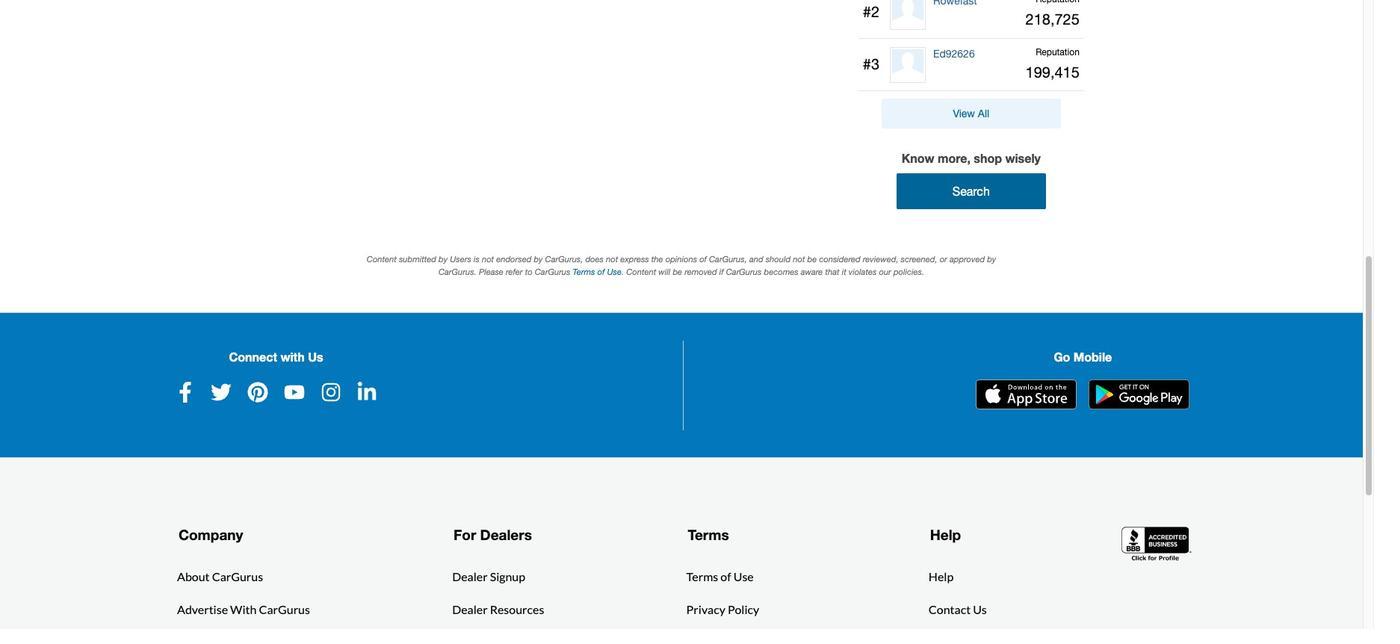 Task type: locate. For each thing, give the bounding box(es) containing it.
reviewed,
[[863, 254, 899, 264]]

content
[[367, 254, 397, 264], [626, 267, 656, 277]]

advertise with cargurus link
[[177, 601, 310, 619]]

help
[[930, 526, 961, 544], [929, 570, 954, 584]]

cargurus right "to"
[[535, 267, 571, 277]]

cargurus down and
[[726, 267, 762, 277]]

2 vertical spatial of
[[721, 570, 731, 584]]

help up contact
[[929, 570, 954, 584]]

dealer
[[452, 570, 488, 584], [452, 602, 488, 617]]

cargurus, up if
[[709, 254, 747, 264]]

1 dealer from the top
[[452, 570, 488, 584]]

terms for terms of use
[[687, 570, 718, 584]]

0 vertical spatial terms
[[573, 267, 595, 277]]

by right the approved
[[987, 254, 996, 264]]

terms up terms of use
[[688, 526, 729, 544]]

1 vertical spatial us
[[973, 602, 987, 617]]

0 vertical spatial dealer
[[452, 570, 488, 584]]

1 vertical spatial use
[[734, 570, 754, 584]]

1 horizontal spatial content
[[626, 267, 656, 277]]

of for terms of use . content will be removed if cargurus becomes aware that it violates our policies.
[[598, 267, 605, 277]]

privacy policy
[[687, 602, 760, 617]]

2 horizontal spatial of
[[721, 570, 731, 584]]

use
[[607, 267, 622, 277], [734, 570, 754, 584]]

privacy policy link
[[687, 601, 760, 619]]

or
[[940, 254, 948, 264]]

content inside content submitted by users is not endorsed by cargurus, does not express the opinions of cargurus, and should not be considered reviewed, screened, or approved by cargurus. please refer to cargurus
[[367, 254, 397, 264]]

2 horizontal spatial not
[[793, 254, 805, 264]]

about
[[177, 570, 210, 584]]

content left submitted
[[367, 254, 397, 264]]

of up removed
[[700, 254, 707, 264]]

content down express
[[626, 267, 656, 277]]

the
[[652, 254, 663, 264]]

dealer for dealer resources
[[452, 602, 488, 617]]

terms for terms of use . content will be removed if cargurus becomes aware that it violates our policies.
[[573, 267, 595, 277]]

3 by from the left
[[987, 254, 996, 264]]

0 horizontal spatial of
[[598, 267, 605, 277]]

facebook image
[[175, 382, 196, 403]]

dealer down "dealer signup" link
[[452, 602, 488, 617]]

2 horizontal spatial by
[[987, 254, 996, 264]]

0 horizontal spatial not
[[482, 254, 494, 264]]

terms of use link up privacy policy
[[687, 568, 754, 586]]

view all
[[953, 108, 990, 120]]

by left users
[[439, 254, 448, 264]]

with
[[230, 602, 257, 617]]

not up aware
[[793, 254, 805, 264]]

opinions
[[666, 254, 697, 264]]

click for the bbb business review of this auto listing service in cambridge ma image
[[1122, 526, 1194, 563]]

0 vertical spatial use
[[607, 267, 622, 277]]

privacy
[[687, 602, 726, 617]]

1 horizontal spatial use
[[734, 570, 754, 584]]

terms
[[573, 267, 595, 277], [688, 526, 729, 544], [687, 570, 718, 584]]

to
[[525, 267, 533, 277]]

1 vertical spatial terms of use link
[[687, 568, 754, 586]]

not
[[482, 254, 494, 264], [606, 254, 618, 264], [793, 254, 805, 264]]

of inside content submitted by users is not endorsed by cargurus, does not express the opinions of cargurus, and should not be considered reviewed, screened, or approved by cargurus. please refer to cargurus
[[700, 254, 707, 264]]

should
[[766, 254, 791, 264]]

us right contact
[[973, 602, 987, 617]]

1 horizontal spatial by
[[534, 254, 543, 264]]

1 vertical spatial of
[[598, 267, 605, 277]]

instagram image
[[320, 382, 341, 403]]

use up policy
[[734, 570, 754, 584]]

connect with us
[[229, 349, 323, 364]]

cargurus.
[[439, 267, 477, 277]]

terms of use link
[[573, 267, 622, 277], [687, 568, 754, 586]]

cargurus, left the does
[[545, 254, 583, 264]]

be
[[808, 254, 817, 264], [673, 267, 682, 277]]

1 horizontal spatial terms of use link
[[687, 568, 754, 586]]

cargurus up with
[[212, 570, 263, 584]]

signup
[[490, 570, 525, 584]]

0 vertical spatial be
[[808, 254, 817, 264]]

2 dealer from the top
[[452, 602, 488, 617]]

us
[[308, 349, 323, 364], [973, 602, 987, 617]]

terms down the does
[[573, 267, 595, 277]]

0 horizontal spatial content
[[367, 254, 397, 264]]

0 horizontal spatial by
[[439, 254, 448, 264]]

of down the does
[[598, 267, 605, 277]]

go
[[1054, 349, 1071, 364]]

0 horizontal spatial be
[[673, 267, 682, 277]]

1 vertical spatial dealer
[[452, 602, 488, 617]]

linkedin image
[[357, 382, 378, 403]]

cargurus,
[[545, 254, 583, 264], [709, 254, 747, 264]]

cargurus inside content submitted by users is not endorsed by cargurus, does not express the opinions of cargurus, and should not be considered reviewed, screened, or approved by cargurus. please refer to cargurus
[[535, 267, 571, 277]]

help up help link
[[930, 526, 961, 544]]

by right the endorsed
[[534, 254, 543, 264]]

all
[[978, 108, 990, 120]]

3 not from the left
[[793, 254, 805, 264]]

with
[[281, 349, 305, 364]]

dealer signup link
[[452, 568, 525, 586]]

2 vertical spatial terms
[[687, 570, 718, 584]]

shop
[[974, 151, 1002, 165]]

0 vertical spatial content
[[367, 254, 397, 264]]

be right will
[[673, 267, 682, 277]]

1 vertical spatial content
[[626, 267, 656, 277]]

of up privacy policy
[[721, 570, 731, 584]]

wisely
[[1006, 151, 1041, 165]]

1 horizontal spatial be
[[808, 254, 817, 264]]

be inside content submitted by users is not endorsed by cargurus, does not express the opinions of cargurus, and should not be considered reviewed, screened, or approved by cargurus. please refer to cargurus
[[808, 254, 817, 264]]

0 horizontal spatial use
[[607, 267, 622, 277]]

not right the does
[[606, 254, 618, 264]]

will
[[659, 267, 671, 277]]

1 horizontal spatial not
[[606, 254, 618, 264]]

terms up privacy
[[687, 570, 718, 584]]

0 horizontal spatial us
[[308, 349, 323, 364]]

1 horizontal spatial of
[[700, 254, 707, 264]]

terms of use link down the does
[[573, 267, 622, 277]]

dealer left signup
[[452, 570, 488, 584]]

1 vertical spatial help
[[929, 570, 954, 584]]

dealer resources
[[452, 602, 544, 617]]

#2
[[863, 3, 880, 20]]

1 horizontal spatial cargurus,
[[709, 254, 747, 264]]

if
[[720, 267, 724, 277]]

not right "is"
[[482, 254, 494, 264]]

mobile
[[1074, 349, 1112, 364]]

about cargurus link
[[177, 568, 263, 586]]

it
[[842, 267, 847, 277]]

1 vertical spatial terms
[[688, 526, 729, 544]]

about cargurus
[[177, 570, 263, 584]]

0 vertical spatial of
[[700, 254, 707, 264]]

us right "with"
[[308, 349, 323, 364]]

reputation
[[1036, 47, 1080, 57]]

use down express
[[607, 267, 622, 277]]

youtube image
[[284, 382, 305, 403]]

cargurus
[[535, 267, 571, 277], [726, 267, 762, 277], [212, 570, 263, 584], [259, 602, 310, 617]]

0 vertical spatial terms of use link
[[573, 267, 622, 277]]

0 horizontal spatial cargurus,
[[545, 254, 583, 264]]

be up aware
[[808, 254, 817, 264]]

dealers
[[480, 526, 532, 544]]

#3
[[863, 56, 880, 73]]

1 vertical spatial be
[[673, 267, 682, 277]]

by
[[439, 254, 448, 264], [534, 254, 543, 264], [987, 254, 996, 264]]

of
[[700, 254, 707, 264], [598, 267, 605, 277], [721, 570, 731, 584]]

connect
[[229, 349, 277, 364]]



Task type: describe. For each thing, give the bounding box(es) containing it.
considered
[[819, 254, 861, 264]]

218,725
[[1026, 11, 1080, 28]]

is
[[474, 254, 480, 264]]

help link
[[929, 568, 954, 586]]

get it on google play image
[[1089, 379, 1190, 409]]

search
[[953, 184, 990, 198]]

199,415
[[1026, 63, 1080, 81]]

0 vertical spatial help
[[930, 526, 961, 544]]

2 cargurus, from the left
[[709, 254, 747, 264]]

use for terms of use . content will be removed if cargurus becomes aware that it violates our policies.
[[607, 267, 622, 277]]

know
[[902, 151, 935, 165]]

1 not from the left
[[482, 254, 494, 264]]

contact us link
[[929, 601, 987, 619]]

for
[[454, 526, 476, 544]]

contact
[[929, 602, 971, 617]]

approved
[[950, 254, 985, 264]]

1 cargurus, from the left
[[545, 254, 583, 264]]

search link
[[897, 173, 1046, 210]]

violates
[[849, 267, 877, 277]]

terms of use
[[687, 570, 754, 584]]

does
[[586, 254, 604, 264]]

dealer resources link
[[452, 601, 544, 619]]

0 horizontal spatial terms of use link
[[573, 267, 622, 277]]

pinterest image
[[248, 382, 268, 403]]

2 by from the left
[[534, 254, 543, 264]]

2 not from the left
[[606, 254, 618, 264]]

twitter image
[[211, 382, 232, 403]]

ed92626
[[933, 48, 975, 60]]

submitted
[[399, 254, 436, 264]]

for dealers
[[454, 526, 532, 544]]

1 horizontal spatial us
[[973, 602, 987, 617]]

express
[[621, 254, 649, 264]]

please
[[479, 267, 504, 277]]

view
[[953, 108, 975, 120]]

and
[[750, 254, 764, 264]]

terms for terms
[[688, 526, 729, 544]]

terms of use . content will be removed if cargurus becomes aware that it violates our policies.
[[573, 267, 925, 277]]

go mobile
[[1054, 349, 1112, 364]]

resources
[[490, 602, 544, 617]]

content submitted by users is not endorsed by cargurus, does not express the opinions of cargurus, and should not be considered reviewed, screened, or approved by cargurus. please refer to cargurus
[[367, 254, 996, 277]]

refer
[[506, 267, 523, 277]]

of for terms of use
[[721, 570, 731, 584]]

.
[[622, 267, 624, 277]]

removed
[[685, 267, 717, 277]]

dealer signup
[[452, 570, 525, 584]]

know more, shop wisely
[[902, 151, 1041, 165]]

aware
[[801, 267, 823, 277]]

screened,
[[901, 254, 938, 264]]

users
[[450, 254, 471, 264]]

dealer for dealer signup
[[452, 570, 488, 584]]

download on the app store image
[[976, 379, 1077, 409]]

more,
[[938, 151, 971, 165]]

policies.
[[894, 267, 925, 277]]

use for terms of use
[[734, 570, 754, 584]]

becomes
[[764, 267, 799, 277]]

0 vertical spatial us
[[308, 349, 323, 364]]

1 by from the left
[[439, 254, 448, 264]]

view all link
[[882, 99, 1061, 129]]

advertise with cargurus
[[177, 602, 310, 617]]

endorsed
[[496, 254, 532, 264]]

cargurus right with
[[259, 602, 310, 617]]

contact us
[[929, 602, 987, 617]]

advertise
[[177, 602, 228, 617]]

company
[[179, 526, 243, 544]]

our
[[879, 267, 892, 277]]

reputation 199,415
[[1026, 47, 1080, 81]]

that
[[826, 267, 840, 277]]

policy
[[728, 602, 760, 617]]



Task type: vqa. For each thing, say whether or not it's contained in the screenshot.
the right BY
yes



